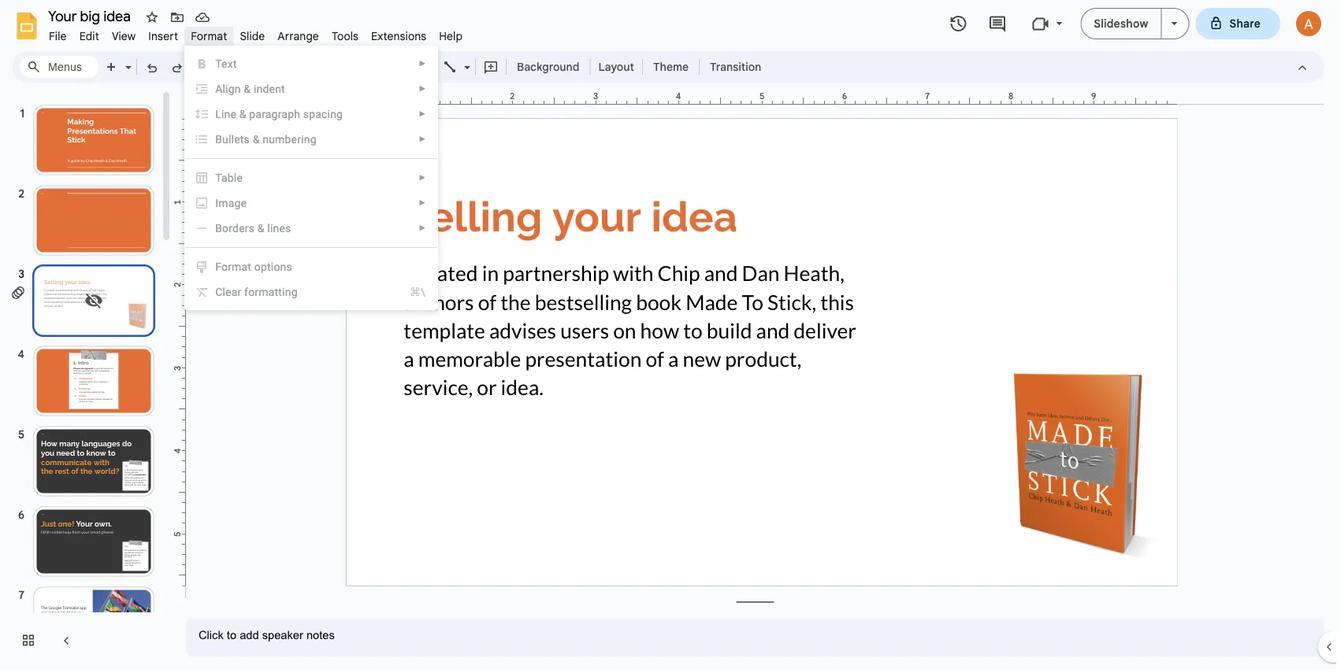 Task type: locate. For each thing, give the bounding box(es) containing it.
layout button
[[594, 55, 639, 79]]

► inside the borders & lines menu item
[[419, 224, 426, 233]]

m
[[218, 197, 228, 210]]

a
[[215, 82, 223, 95]]

numbering
[[263, 133, 317, 146]]

navigation
[[0, 89, 173, 670]]

format up text
[[191, 29, 227, 43]]

& right s
[[253, 133, 260, 146]]

text s element
[[215, 57, 242, 70]]

tools
[[332, 29, 359, 43]]

text menu item
[[185, 51, 437, 76]]

menu
[[185, 46, 438, 310]]

menu bar
[[43, 20, 469, 46]]

slide
[[240, 29, 265, 43]]

extensions
[[371, 29, 426, 43]]

share
[[1230, 17, 1261, 30]]

& right ine
[[239, 108, 246, 121]]

help
[[439, 29, 463, 43]]

menu item up spacing
[[185, 76, 437, 102]]

⌘backslash element
[[391, 284, 426, 300]]

2 ► from the top
[[419, 84, 426, 93]]

c lear formatting
[[215, 286, 298, 299]]

insert
[[148, 29, 178, 43]]

l ine & paragraph spacing
[[215, 108, 343, 121]]

arrange menu item
[[271, 27, 325, 45]]

⌘\
[[410, 286, 426, 299]]

menu item down table menu item
[[185, 191, 437, 216]]

0 vertical spatial format
[[191, 29, 227, 43]]

share button
[[1196, 8, 1280, 39]]

format for format options
[[215, 260, 251, 273]]

menu item down spacing
[[195, 132, 426, 147]]

1 ► from the top
[[419, 59, 426, 68]]

menu item containing a
[[185, 76, 437, 102]]

age
[[228, 197, 247, 210]]

line & paragraph spacing l element
[[215, 108, 348, 121]]

Rename text field
[[43, 6, 139, 25]]

► inside text menu item
[[419, 59, 426, 68]]

s
[[244, 133, 250, 146]]

menu bar inside menu bar banner
[[43, 20, 469, 46]]

format options
[[215, 260, 292, 273]]

menu item down format options menu item
[[195, 284, 426, 300]]

slideshow
[[1094, 17, 1149, 30]]

clear formatting c element
[[215, 286, 302, 299]]

1 vertical spatial format
[[215, 260, 251, 273]]

theme button
[[646, 55, 696, 79]]

► for table
[[419, 173, 426, 182]]

►
[[419, 59, 426, 68], [419, 84, 426, 93], [419, 110, 426, 119], [419, 135, 426, 144], [419, 173, 426, 182], [419, 199, 426, 208], [419, 224, 426, 233]]

menu item up numbering
[[185, 102, 437, 127]]

format inside menu bar
[[191, 29, 227, 43]]

text
[[215, 57, 237, 70]]

formatting
[[244, 286, 298, 299]]

select line image
[[460, 57, 470, 62]]

a lign & indent
[[215, 82, 285, 95]]

7 ► from the top
[[419, 224, 426, 233]]

menu bar containing file
[[43, 20, 469, 46]]

► inside table menu item
[[419, 173, 426, 182]]

slideshow button
[[1081, 8, 1162, 39]]

menu item containing l
[[185, 102, 437, 127]]

spacing
[[303, 108, 343, 121]]

presentation options image
[[1171, 22, 1178, 25]]

paragraph
[[249, 108, 300, 121]]

image m element
[[215, 197, 251, 210]]

6 ► from the top
[[419, 199, 426, 208]]

menu item
[[185, 76, 437, 102], [185, 102, 437, 127], [195, 132, 426, 147], [185, 191, 437, 216], [195, 284, 426, 300]]

edit
[[79, 29, 99, 43]]

extensions menu item
[[365, 27, 433, 45]]

format up lear
[[215, 260, 251, 273]]

5 ► from the top
[[419, 173, 426, 182]]

format menu item
[[185, 27, 234, 45]]

4 ► from the top
[[419, 135, 426, 144]]

format
[[191, 29, 227, 43], [215, 260, 251, 273]]

borders & lines
[[215, 222, 291, 235]]

&
[[244, 82, 251, 95], [239, 108, 246, 121], [253, 133, 260, 146], [258, 222, 265, 235]]

table 2 element
[[215, 171, 247, 184]]

options
[[254, 260, 292, 273]]

menu item containing i
[[185, 191, 437, 216]]

edit menu item
[[73, 27, 106, 45]]

application
[[0, 0, 1337, 670]]

bulle
[[215, 133, 240, 146]]



Task type: vqa. For each thing, say whether or not it's contained in the screenshot.
Terms of use by UpCounsel
no



Task type: describe. For each thing, give the bounding box(es) containing it.
arrange
[[278, 29, 319, 43]]

lign
[[223, 82, 241, 95]]

borders
[[215, 222, 255, 235]]

bulle t s & numbering
[[215, 133, 317, 146]]

i
[[215, 197, 218, 210]]

menu item containing c
[[195, 284, 426, 300]]

borders & lines q element
[[215, 222, 296, 235]]

& right lign
[[244, 82, 251, 95]]

borders & lines menu item
[[185, 216, 437, 241]]

insert menu item
[[142, 27, 185, 45]]

table menu item
[[195, 170, 426, 186]]

view menu item
[[106, 27, 142, 45]]

► for bulle
[[419, 135, 426, 144]]

l
[[215, 108, 221, 121]]

t
[[240, 133, 244, 146]]

c
[[215, 286, 223, 299]]

transition button
[[703, 55, 768, 79]]

file menu item
[[43, 27, 73, 45]]

layout
[[598, 60, 634, 74]]

slide menu item
[[234, 27, 271, 45]]

bullets & numbering t element
[[215, 133, 321, 146]]

file
[[49, 29, 67, 43]]

Star checkbox
[[141, 6, 163, 28]]

menu bar banner
[[0, 0, 1337, 670]]

application containing slideshow
[[0, 0, 1337, 670]]

ine
[[221, 108, 236, 121]]

align & indent a element
[[215, 82, 290, 95]]

3 ► from the top
[[419, 110, 426, 119]]

new slide with layout image
[[121, 57, 132, 62]]

view
[[112, 29, 136, 43]]

background button
[[510, 55, 587, 79]]

help menu item
[[433, 27, 469, 45]]

Menus field
[[20, 56, 98, 78]]

format options menu item
[[195, 259, 426, 275]]

theme
[[653, 60, 689, 74]]

► for text
[[419, 59, 426, 68]]

format options \ element
[[215, 260, 297, 273]]

i m age
[[215, 197, 247, 210]]

indent
[[254, 82, 285, 95]]

& left lines
[[258, 222, 265, 235]]

transition
[[710, 60, 761, 74]]

lines
[[267, 222, 291, 235]]

menu item containing bulle
[[195, 132, 426, 147]]

table
[[215, 171, 243, 184]]

format for format
[[191, 29, 227, 43]]

main toolbar
[[98, 0, 769, 411]]

menu containing text
[[185, 46, 438, 310]]

► for i
[[419, 199, 426, 208]]

lear
[[223, 286, 241, 299]]

► for borders & lines
[[419, 224, 426, 233]]

background
[[517, 60, 580, 74]]

tools menu item
[[325, 27, 365, 45]]



